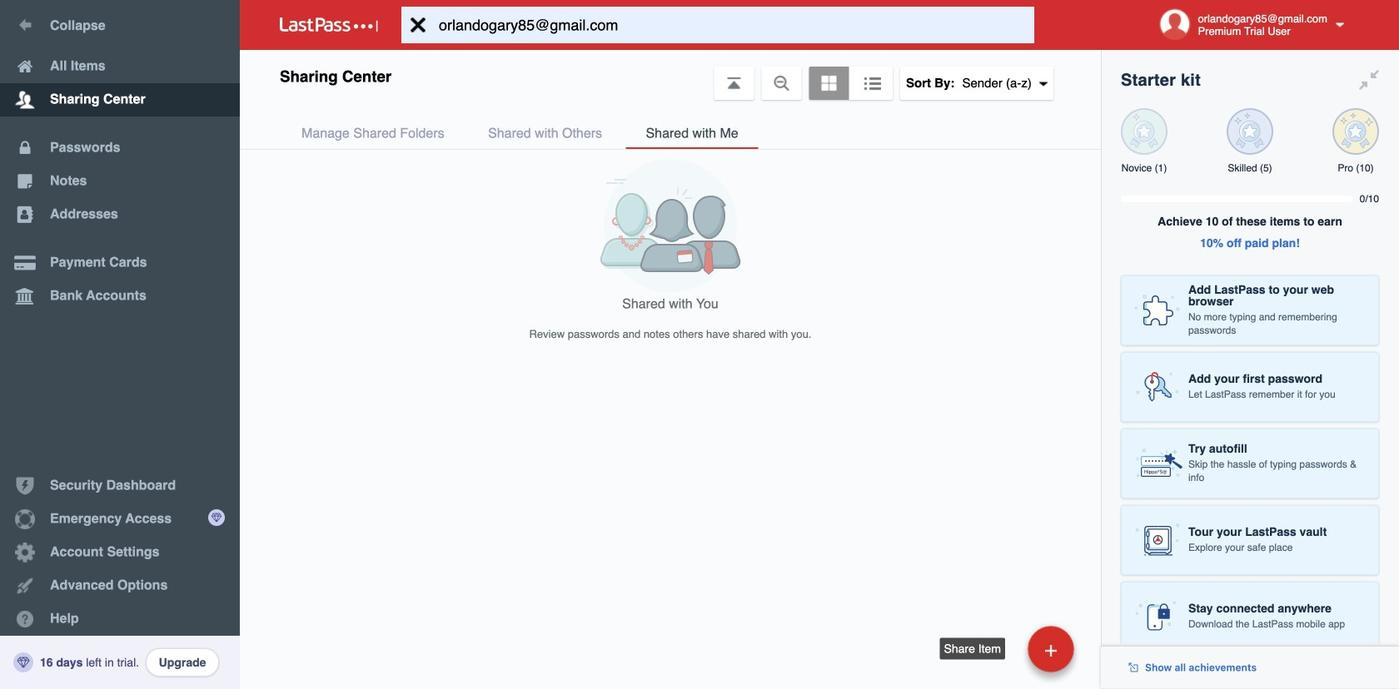 Task type: describe. For each thing, give the bounding box(es) containing it.
Search search field
[[402, 7, 1067, 43]]

clear search image
[[402, 7, 435, 43]]

search my received shares text field
[[402, 7, 1067, 43]]



Task type: vqa. For each thing, say whether or not it's contained in the screenshot.
"search my vault" "text field"
no



Task type: locate. For each thing, give the bounding box(es) containing it.
main navigation navigation
[[0, 0, 240, 690]]

new item navigation
[[940, 621, 1085, 690]]

lastpass image
[[280, 17, 378, 32]]

vault options navigation
[[240, 50, 1101, 100]]



